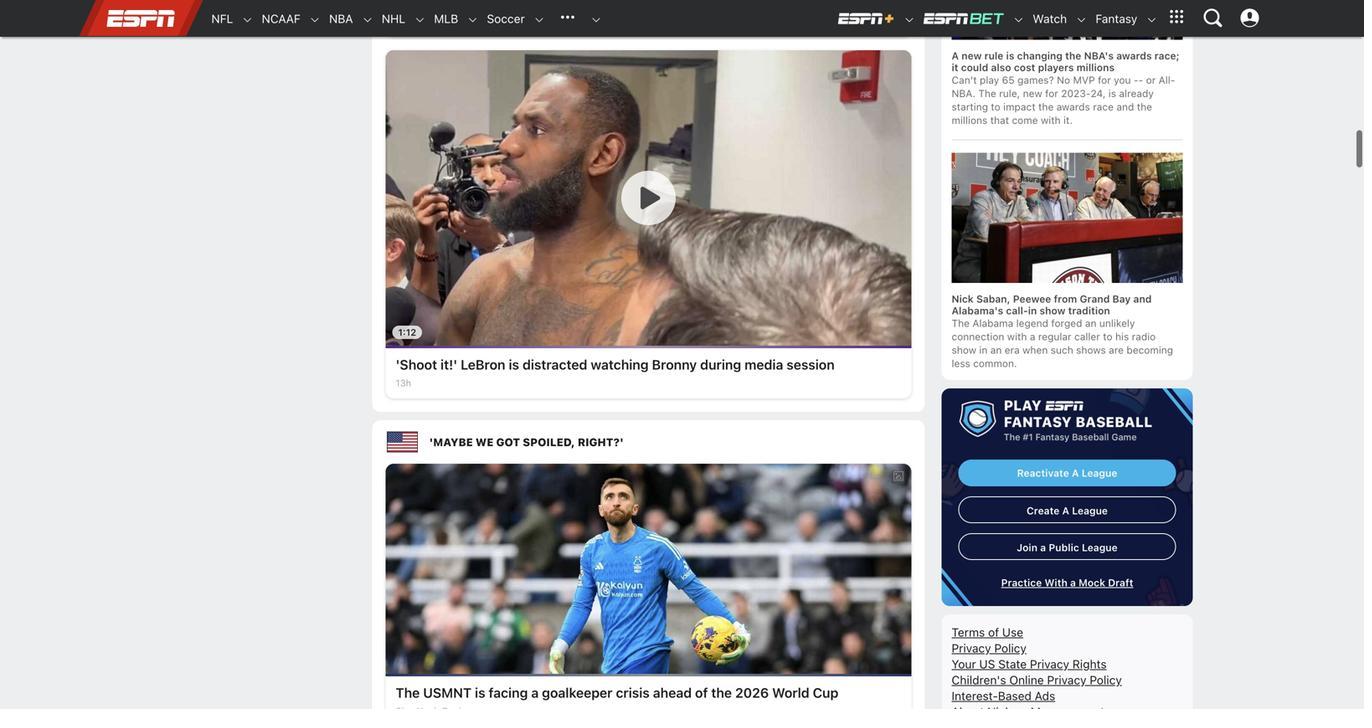 Task type: describe. For each thing, give the bounding box(es) containing it.
the right impact
[[1039, 101, 1054, 113]]

1 vertical spatial in
[[980, 344, 988, 356]]

to inside nick saban, peewee from grand bay and alabama's call-in show tradition the alabama legend forged an unlikely connection with a regular caller to his radio show in an era when such shows are becoming less common.
[[1104, 331, 1113, 342]]

such
[[1051, 344, 1074, 356]]

it.
[[1064, 114, 1073, 126]]

soccer
[[487, 12, 525, 26]]

mlb link
[[426, 1, 458, 37]]

2026
[[736, 685, 769, 701]]

watch
[[1033, 12, 1068, 26]]

soccer link
[[479, 1, 525, 37]]

bronny
[[652, 357, 697, 373]]

privacy policy link
[[952, 642, 1027, 655]]

0 vertical spatial privacy
[[952, 642, 992, 655]]

0 horizontal spatial awards
[[1057, 101, 1091, 113]]

league for reactivate a league
[[1082, 467, 1118, 479]]

race;
[[1155, 50, 1180, 62]]

nfl
[[212, 12, 233, 26]]

grand
[[1080, 293, 1110, 305]]

distracted
[[523, 357, 588, 373]]

create
[[1027, 505, 1060, 517]]

with
[[1045, 577, 1068, 589]]

create a league
[[1027, 505, 1108, 517]]

nba.
[[952, 88, 976, 99]]

nick saban, peewee from grand bay and alabama's call-in show tradition the alabama legend forged an unlikely connection with a regular caller to his radio show in an era when such shows are becoming less common.
[[952, 293, 1174, 369]]

practice
[[1002, 577, 1043, 589]]

us
[[980, 658, 996, 671]]

2023-
[[1062, 88, 1091, 99]]

cup
[[813, 685, 839, 701]]

from
[[1054, 293, 1078, 305]]

a inside "link"
[[1041, 542, 1047, 554]]

or
[[1147, 74, 1156, 86]]

mock
[[1079, 577, 1106, 589]]

regular
[[1039, 331, 1072, 342]]

ads
[[1035, 689, 1056, 703]]

league for create a league
[[1073, 505, 1108, 517]]

1 vertical spatial for
[[1046, 88, 1059, 99]]

shows
[[1077, 344, 1107, 356]]

1 vertical spatial new
[[1024, 88, 1043, 99]]

it!'
[[441, 357, 458, 373]]

rights
[[1073, 658, 1107, 671]]

create a league link
[[959, 497, 1177, 524]]

nick
[[952, 293, 974, 305]]

the down already
[[1138, 101, 1153, 113]]

0 horizontal spatial new
[[962, 50, 982, 62]]

a right with
[[1071, 577, 1077, 589]]

you
[[1114, 74, 1132, 86]]

saban,
[[977, 293, 1011, 305]]

practice with a mock draft link
[[959, 577, 1177, 589]]

media
[[745, 357, 784, 373]]

goalkeeper
[[542, 685, 613, 701]]

1 vertical spatial an
[[991, 344, 1002, 356]]

caller
[[1075, 331, 1101, 342]]

1 vertical spatial millions
[[952, 114, 988, 126]]

nfl link
[[203, 1, 233, 37]]

it
[[952, 62, 959, 73]]

less
[[952, 358, 971, 369]]

1 horizontal spatial policy
[[1090, 673, 1123, 687]]

bay
[[1113, 293, 1131, 305]]

based
[[999, 689, 1032, 703]]

0 horizontal spatial policy
[[995, 642, 1027, 655]]

nba
[[329, 12, 353, 26]]

nhl link
[[374, 1, 406, 37]]

changing
[[1018, 50, 1063, 62]]

interest-
[[952, 689, 999, 703]]

play
[[980, 74, 1000, 86]]

peewee
[[1014, 293, 1052, 305]]

interest-based ads link
[[952, 689, 1056, 703]]

0 horizontal spatial show
[[952, 344, 977, 356]]

0 vertical spatial show
[[1040, 305, 1066, 316]]

4h
[[396, 16, 407, 27]]

is inside 'shoot it!' lebron is distracted watching bronny during media session 13h
[[509, 357, 519, 373]]

rule,
[[1000, 88, 1021, 99]]

0 vertical spatial awards
[[1117, 50, 1153, 62]]

a new rule is changing the nba's awards race; it could also cost players millions link
[[952, 50, 1180, 73]]

reactivate a league
[[1018, 467, 1118, 479]]

with inside nick saban, peewee from grand bay and alabama's call-in show tradition the alabama legend forged an unlikely connection with a regular caller to his radio show in an era when such shows are becoming less common.
[[1008, 331, 1028, 342]]

2 vertical spatial the
[[396, 685, 420, 701]]

unlikely
[[1100, 317, 1136, 329]]

could
[[962, 62, 989, 73]]

watch link
[[1025, 1, 1068, 37]]

watching
[[591, 357, 649, 373]]

era
[[1005, 344, 1020, 356]]

a new rule is changing the nba's awards race; it could also cost players millions can't play 65 games? no mvp for you -- or all- nba. the rule, new for 2023-24, is already starting to impact the awards race and the millions that come with it.
[[952, 50, 1180, 126]]

13h
[[396, 378, 412, 389]]

draft
[[1109, 577, 1134, 589]]

2 - from the left
[[1139, 74, 1144, 86]]

alabama's
[[952, 305, 1004, 316]]

24,
[[1091, 88, 1106, 99]]

all-
[[1159, 74, 1176, 86]]

during
[[701, 357, 742, 373]]

join a public league link
[[959, 534, 1177, 560]]

a for create
[[1063, 505, 1070, 517]]

the inside nick saban, peewee from grand bay and alabama's call-in show tradition the alabama legend forged an unlikely connection with a regular caller to his radio show in an era when such shows are becoming less common.
[[952, 317, 970, 329]]

mlb
[[434, 12, 458, 26]]

'maybe
[[429, 436, 473, 449]]

right?'
[[578, 436, 624, 449]]

also
[[992, 62, 1012, 73]]



Task type: vqa. For each thing, say whether or not it's contained in the screenshot.
the stats image
no



Task type: locate. For each thing, give the bounding box(es) containing it.
public
[[1049, 542, 1080, 554]]

1 horizontal spatial for
[[1098, 74, 1112, 86]]

is right lebron
[[509, 357, 519, 373]]

0 vertical spatial a
[[952, 50, 959, 62]]

- up already
[[1134, 74, 1139, 86]]

session
[[787, 357, 835, 373]]

terms of use link
[[952, 626, 1024, 639]]

of inside terms of use privacy policy your us state privacy rights children's online privacy policy interest-based ads
[[989, 626, 1000, 639]]

0 vertical spatial policy
[[995, 642, 1027, 655]]

are
[[1109, 344, 1124, 356]]

'shoot it!' lebron is distracted watching bronny during media session 13h
[[396, 357, 835, 389]]

0 horizontal spatial of
[[695, 685, 708, 701]]

awards down 2023-
[[1057, 101, 1091, 113]]

2 vertical spatial league
[[1082, 542, 1118, 554]]

privacy
[[952, 642, 992, 655], [1031, 658, 1070, 671], [1048, 673, 1087, 687]]

1 horizontal spatial a
[[1063, 505, 1070, 517]]

0 vertical spatial the
[[979, 88, 997, 99]]

games?
[[1018, 74, 1055, 86]]

awards up you
[[1117, 50, 1153, 62]]

0 vertical spatial of
[[989, 626, 1000, 639]]

'shoot
[[396, 357, 437, 373]]

race
[[1094, 101, 1114, 113]]

a for reactivate
[[1072, 467, 1080, 479]]

becoming
[[1127, 344, 1174, 356]]

1 vertical spatial policy
[[1090, 673, 1123, 687]]

1 vertical spatial and
[[1134, 293, 1152, 305]]

ahead
[[653, 685, 692, 701]]

forged
[[1052, 317, 1083, 329]]

nhl
[[382, 12, 406, 26]]

a left could
[[952, 50, 959, 62]]

0 vertical spatial for
[[1098, 74, 1112, 86]]

reactivate
[[1018, 467, 1070, 479]]

a inside nick saban, peewee from grand bay and alabama's call-in show tradition the alabama legend forged an unlikely connection with a regular caller to his radio show in an era when such shows are becoming less common.
[[1030, 331, 1036, 342]]

to
[[992, 101, 1001, 113], [1104, 331, 1113, 342]]

privacy up children's online privacy policy link
[[1031, 658, 1070, 671]]

2 vertical spatial privacy
[[1048, 673, 1087, 687]]

children's online privacy policy link
[[952, 673, 1123, 687]]

to left his
[[1104, 331, 1113, 342]]

1 vertical spatial of
[[695, 685, 708, 701]]

new right it
[[962, 50, 982, 62]]

a right join
[[1041, 542, 1047, 554]]

come
[[1013, 114, 1039, 126]]

0 horizontal spatial the
[[396, 685, 420, 701]]

- left or
[[1139, 74, 1144, 86]]

0 vertical spatial with
[[1041, 114, 1061, 126]]

your us state privacy rights link
[[952, 658, 1107, 671]]

usmnt
[[423, 685, 472, 701]]

for down no
[[1046, 88, 1059, 99]]

1 vertical spatial league
[[1073, 505, 1108, 517]]

ncaaf
[[262, 12, 301, 26]]

league up join a public league "link"
[[1073, 505, 1108, 517]]

medcalf
[[447, 16, 482, 27]]

1 vertical spatial the
[[952, 317, 970, 329]]

in up legend
[[1029, 305, 1038, 316]]

that
[[991, 114, 1010, 126]]

the left nba's
[[1066, 50, 1082, 62]]

with
[[1041, 114, 1061, 126], [1008, 331, 1028, 342]]

a
[[1030, 331, 1036, 342], [1041, 542, 1047, 554], [1071, 577, 1077, 589], [531, 685, 539, 701]]

of right ahead
[[695, 685, 708, 701]]

0 vertical spatial and
[[1117, 101, 1135, 113]]

the left usmnt
[[396, 685, 420, 701]]

show up less
[[952, 344, 977, 356]]

an up the common.
[[991, 344, 1002, 356]]

1 horizontal spatial to
[[1104, 331, 1113, 342]]

the down play
[[979, 88, 997, 99]]

1 - from the left
[[1134, 74, 1139, 86]]

1 vertical spatial show
[[952, 344, 977, 356]]

terms of use privacy policy your us state privacy rights children's online privacy policy interest-based ads
[[952, 626, 1123, 703]]

0 horizontal spatial to
[[992, 101, 1001, 113]]

1:12
[[398, 327, 417, 338]]

is right rule
[[1007, 50, 1015, 62]]

we
[[476, 436, 494, 449]]

2 horizontal spatial the
[[979, 88, 997, 99]]

world
[[773, 685, 810, 701]]

a down legend
[[1030, 331, 1036, 342]]

when
[[1023, 344, 1048, 356]]

state
[[999, 658, 1027, 671]]

0 horizontal spatial for
[[1046, 88, 1059, 99]]

alabama
[[973, 317, 1014, 329]]

impact
[[1004, 101, 1036, 113]]

65
[[1003, 74, 1015, 86]]

1 horizontal spatial new
[[1024, 88, 1043, 99]]

millions
[[1077, 62, 1115, 73], [952, 114, 988, 126]]

for
[[1098, 74, 1112, 86], [1046, 88, 1059, 99]]

ncaaf link
[[254, 1, 301, 37]]

policy down rights
[[1090, 673, 1123, 687]]

1 horizontal spatial an
[[1086, 317, 1097, 329]]

a right create
[[1063, 505, 1070, 517]]

no
[[1057, 74, 1071, 86]]

a right reactivate
[[1072, 467, 1080, 479]]

is right 24,
[[1109, 88, 1117, 99]]

a
[[952, 50, 959, 62], [1072, 467, 1080, 479], [1063, 505, 1070, 517]]

1 horizontal spatial in
[[1029, 305, 1038, 316]]

and inside a new rule is changing the nba's awards race; it could also cost players millions can't play 65 games? no mvp for you -- or all- nba. the rule, new for 2023-24, is already starting to impact the awards race and the millions that come with it.
[[1117, 101, 1135, 113]]

cost
[[1015, 62, 1036, 73]]

millions down starting
[[952, 114, 988, 126]]

join a public league
[[1017, 542, 1118, 554]]

the usmnt is facing a goalkeeper crisis ahead of the 2026 world cup link
[[386, 464, 912, 710]]

0 horizontal spatial millions
[[952, 114, 988, 126]]

terms
[[952, 626, 986, 639]]

2 vertical spatial a
[[1063, 505, 1070, 517]]

your
[[952, 658, 977, 671]]

0 vertical spatial an
[[1086, 317, 1097, 329]]

to up that
[[992, 101, 1001, 113]]

league right public
[[1082, 542, 1118, 554]]

1 horizontal spatial with
[[1041, 114, 1061, 126]]

the usmnt is facing a goalkeeper crisis ahead of the 2026 world cup
[[396, 685, 839, 701]]

0 horizontal spatial with
[[1008, 331, 1028, 342]]

0 vertical spatial in
[[1029, 305, 1038, 316]]

a right facing
[[531, 685, 539, 701]]

call-
[[1007, 305, 1029, 316]]

can't
[[952, 74, 977, 86]]

with left it.
[[1041, 114, 1061, 126]]

1 horizontal spatial of
[[989, 626, 1000, 639]]

'maybe we got spoiled, right?'
[[429, 436, 624, 449]]

millions up mvp
[[1077, 62, 1115, 73]]

0 horizontal spatial in
[[980, 344, 988, 356]]

show up forged
[[1040, 305, 1066, 316]]

is
[[1007, 50, 1015, 62], [1109, 88, 1117, 99], [509, 357, 519, 373], [475, 685, 486, 701]]

online
[[1010, 673, 1045, 687]]

tradition
[[1069, 305, 1111, 316]]

join
[[1017, 542, 1038, 554]]

0 horizontal spatial an
[[991, 344, 1002, 356]]

0 vertical spatial millions
[[1077, 62, 1115, 73]]

rule
[[985, 50, 1004, 62]]

of up privacy policy link
[[989, 626, 1000, 639]]

1 vertical spatial to
[[1104, 331, 1113, 342]]

1 horizontal spatial millions
[[1077, 62, 1115, 73]]

facing
[[489, 685, 528, 701]]

-
[[1134, 74, 1139, 86], [1139, 74, 1144, 86]]

the left 2026
[[712, 685, 732, 701]]

and inside nick saban, peewee from grand bay and alabama's call-in show tradition the alabama legend forged an unlikely connection with a regular caller to his radio show in an era when such shows are becoming less common.
[[1134, 293, 1152, 305]]

privacy up ads
[[1048, 673, 1087, 687]]

radio
[[1132, 331, 1156, 342]]

starting
[[952, 101, 989, 113]]

fantasy link
[[1088, 1, 1138, 37]]

1 horizontal spatial the
[[952, 317, 970, 329]]

and down already
[[1117, 101, 1135, 113]]

0 vertical spatial to
[[992, 101, 1001, 113]]

0 vertical spatial league
[[1082, 467, 1118, 479]]

0 vertical spatial new
[[962, 50, 982, 62]]

in down connection
[[980, 344, 988, 356]]

the inside a new rule is changing the nba's awards race; it could also cost players millions can't play 65 games? no mvp for you -- or all- nba. the rule, new for 2023-24, is already starting to impact the awards race and the millions that come with it.
[[979, 88, 997, 99]]

to inside a new rule is changing the nba's awards race; it could also cost players millions can't play 65 games? no mvp for you -- or all- nba. the rule, new for 2023-24, is already starting to impact the awards race and the millions that come with it.
[[992, 101, 1001, 113]]

1 vertical spatial a
[[1072, 467, 1080, 479]]

1 vertical spatial awards
[[1057, 101, 1091, 113]]

an down tradition
[[1086, 317, 1097, 329]]

0 horizontal spatial a
[[952, 50, 959, 62]]

policy
[[995, 642, 1027, 655], [1090, 673, 1123, 687]]

with inside a new rule is changing the nba's awards race; it could also cost players millions can't play 65 games? no mvp for you -- or all- nba. the rule, new for 2023-24, is already starting to impact the awards race and the millions that come with it.
[[1041, 114, 1061, 126]]

a inside a new rule is changing the nba's awards race; it could also cost players millions can't play 65 games? no mvp for you -- or all- nba. the rule, new for 2023-24, is already starting to impact the awards race and the millions that come with it.
[[952, 50, 959, 62]]

with up the era
[[1008, 331, 1028, 342]]

new down games?
[[1024, 88, 1043, 99]]

policy up state
[[995, 642, 1027, 655]]

practice with a mock draft
[[1002, 577, 1134, 589]]

1 vertical spatial with
[[1008, 331, 1028, 342]]

league
[[1082, 467, 1118, 479], [1073, 505, 1108, 517], [1082, 542, 1118, 554]]

myron medcalf
[[417, 16, 482, 27]]

for up 24,
[[1098, 74, 1112, 86]]

1 vertical spatial privacy
[[1031, 658, 1070, 671]]

league inside "link"
[[1082, 542, 1118, 554]]

1 horizontal spatial awards
[[1117, 50, 1153, 62]]

common.
[[974, 358, 1018, 369]]

and right bay
[[1134, 293, 1152, 305]]

fantasy
[[1096, 12, 1138, 26]]

is left facing
[[475, 685, 486, 701]]

reactivate a league link
[[959, 460, 1177, 487]]

2 horizontal spatial a
[[1072, 467, 1080, 479]]

crisis
[[616, 685, 650, 701]]

myron
[[417, 16, 444, 27]]

got
[[496, 436, 520, 449]]

privacy down terms at the right
[[952, 642, 992, 655]]

the down alabama's
[[952, 317, 970, 329]]

league up create a league link
[[1082, 467, 1118, 479]]

connection
[[952, 331, 1005, 342]]

1 horizontal spatial show
[[1040, 305, 1066, 316]]

his
[[1116, 331, 1130, 342]]



